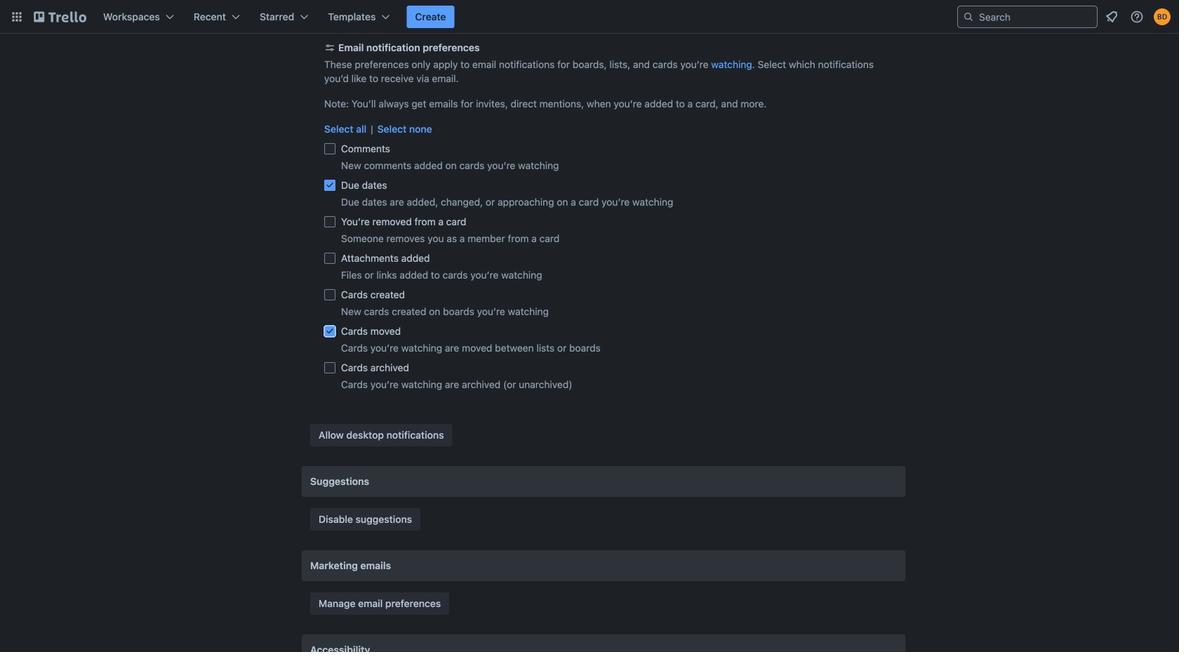 Task type: locate. For each thing, give the bounding box(es) containing it.
0 notifications image
[[1104, 8, 1121, 25]]

back to home image
[[34, 6, 86, 28]]

Search field
[[975, 7, 1098, 27]]



Task type: describe. For each thing, give the bounding box(es) containing it.
open information menu image
[[1131, 10, 1145, 24]]

search image
[[964, 11, 975, 22]]

barb dwyer (barbdwyer3) image
[[1155, 8, 1172, 25]]

primary element
[[0, 0, 1180, 34]]



Task type: vqa. For each thing, say whether or not it's contained in the screenshot.
Back To Home 'image'
yes



